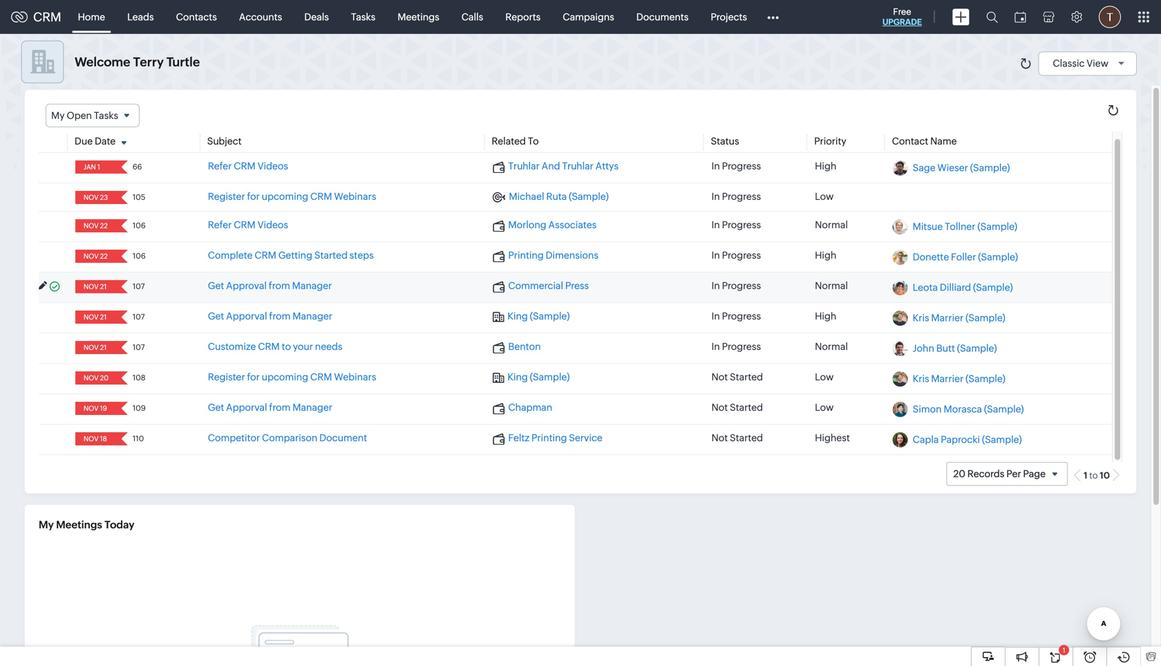 Task type: describe. For each thing, give the bounding box(es) containing it.
refer for morlong associates
[[208, 219, 232, 230]]

1 vertical spatial printing
[[532, 432, 567, 443]]

66
[[133, 163, 142, 171]]

1 for 1
[[1063, 646, 1066, 654]]

steps
[[350, 250, 374, 261]]

turtle
[[167, 55, 200, 69]]

complete
[[208, 250, 253, 261]]

crm left your
[[258, 341, 280, 352]]

date
[[95, 136, 116, 147]]

terry
[[133, 55, 164, 69]]

tasks inside my open tasks field
[[94, 110, 118, 121]]

(sample) for john butt (sample) link
[[958, 342, 998, 354]]

profile image
[[1100, 6, 1122, 28]]

approval
[[226, 280, 267, 291]]

videos for morlong
[[258, 219, 288, 230]]

related
[[492, 136, 526, 147]]

started for feltz printing service
[[730, 432, 764, 443]]

attys
[[596, 161, 619, 172]]

get apporval from manager link for king (sample)
[[208, 311, 333, 322]]

truhlar and truhlar attys link
[[493, 161, 619, 173]]

upgrade
[[883, 17, 923, 27]]

get approval from manager
[[208, 280, 332, 291]]

wieser
[[938, 162, 969, 173]]

classic
[[1054, 58, 1085, 69]]

get for king
[[208, 311, 224, 322]]

7 progress from the top
[[722, 341, 762, 352]]

leota dilliard (sample)
[[913, 282, 1014, 293]]

106 for complete crm getting started steps
[[133, 252, 146, 261]]

donette foller (sample) link
[[913, 251, 1019, 262]]

competitor
[[208, 432, 260, 443]]

projects
[[711, 11, 748, 22]]

in progress for (sample)
[[712, 311, 762, 322]]

crm up "complete"
[[234, 219, 256, 230]]

high for donette foller (sample)
[[815, 250, 837, 261]]

campaigns link
[[552, 0, 626, 34]]

register for upcoming crm webinars for michael ruta (sample)
[[208, 191, 377, 202]]

2 vertical spatial from
[[269, 402, 291, 413]]

my meetings today
[[39, 519, 135, 531]]

calendar image
[[1015, 11, 1027, 22]]

classic view link
[[1054, 58, 1130, 69]]

progress for ruta
[[722, 191, 762, 202]]

Other Modules field
[[759, 6, 788, 28]]

my for my open tasks
[[51, 110, 65, 121]]

john
[[913, 342, 935, 354]]

view
[[1087, 58, 1109, 69]]

apporval for chapman
[[226, 402, 267, 413]]

2 not from the top
[[712, 402, 728, 413]]

crm link
[[11, 10, 61, 24]]

name
[[931, 136, 958, 147]]

king for get apporval from manager
[[508, 311, 528, 322]]

create menu element
[[945, 0, 979, 34]]

leota dilliard (sample) link
[[913, 282, 1014, 293]]

capla
[[913, 434, 939, 445]]

truhlar and truhlar attys
[[509, 161, 619, 172]]

get for commercial
[[208, 280, 224, 291]]

service
[[569, 432, 603, 443]]

related to link
[[492, 136, 539, 147]]

calls
[[462, 11, 484, 22]]

in for ruta
[[712, 191, 721, 202]]

your
[[293, 341, 313, 352]]

110
[[133, 434, 144, 443]]

home link
[[67, 0, 116, 34]]

welcome
[[75, 55, 130, 69]]

1 low from the top
[[815, 191, 834, 202]]

refer for truhlar and truhlar attys
[[208, 161, 232, 172]]

calls link
[[451, 0, 495, 34]]

king (sample) link for register for upcoming crm webinars
[[493, 372, 570, 384]]

chapman
[[509, 402, 553, 413]]

sage wieser (sample)
[[913, 162, 1011, 173]]

due date link
[[75, 136, 116, 147]]

low for kris marrier (sample)
[[815, 372, 834, 383]]

due
[[75, 136, 93, 147]]

campaigns
[[563, 11, 615, 22]]

free upgrade
[[883, 7, 923, 27]]

classic view
[[1054, 58, 1109, 69]]

3 get from the top
[[208, 402, 224, 413]]

my for my meetings today
[[39, 519, 54, 531]]

1 for 1 to 10
[[1084, 470, 1088, 481]]

(sample) for donette foller (sample) link
[[979, 251, 1019, 262]]

kris for low
[[913, 373, 930, 384]]

subject link
[[207, 136, 242, 147]]

videos for truhlar
[[258, 161, 288, 172]]

customize crm to your needs link
[[208, 341, 343, 352]]

leota
[[913, 282, 939, 293]]

michael ruta (sample) link
[[493, 191, 609, 203]]

apporval for king (sample)
[[226, 311, 267, 322]]

accounts link
[[228, 0, 293, 34]]

morlong associates link
[[493, 219, 597, 232]]

commercial
[[509, 280, 564, 291]]

john butt (sample)
[[913, 342, 998, 354]]

donette foller (sample)
[[913, 251, 1019, 262]]

getting
[[279, 250, 313, 261]]

kris marrier (sample) link for low
[[913, 373, 1006, 384]]

benton link
[[493, 341, 541, 353]]

search image
[[987, 11, 999, 23]]

get apporval from manager for chapman
[[208, 402, 333, 413]]

from for king
[[269, 311, 291, 322]]

upcoming for king
[[262, 372, 309, 383]]

feltz printing service
[[509, 432, 603, 443]]

107 for get apporval from manager
[[133, 313, 145, 321]]

crm left getting
[[255, 250, 277, 261]]

webinars for michael
[[334, 191, 377, 202]]

1 truhlar from the left
[[509, 161, 540, 172]]

subject
[[207, 136, 242, 147]]

benton
[[509, 341, 541, 352]]

leads link
[[116, 0, 165, 34]]

109
[[133, 404, 146, 413]]

kris marrier (sample) for low
[[913, 373, 1006, 384]]

commercial press
[[509, 280, 589, 291]]

1 to 10
[[1084, 470, 1111, 481]]

normal for leota dilliard (sample)
[[815, 280, 849, 291]]

ruta
[[547, 191, 567, 202]]

crm right logo
[[33, 10, 61, 24]]

2 truhlar from the left
[[563, 161, 594, 172]]

john butt (sample) link
[[913, 342, 998, 354]]

1 horizontal spatial meetings
[[398, 11, 440, 22]]

not for printing
[[712, 432, 728, 443]]

deals link
[[293, 0, 340, 34]]

accounts
[[239, 11, 282, 22]]

profile element
[[1091, 0, 1130, 34]]

(sample) for the mitsue tollner (sample) link
[[978, 221, 1018, 232]]

status link
[[711, 136, 740, 147]]

kris marrier (sample) for high
[[913, 312, 1006, 323]]

and
[[542, 161, 561, 172]]

highest
[[815, 432, 851, 443]]

(sample) for the kris marrier (sample) link associated with high
[[966, 312, 1006, 323]]

107 for customize crm to your needs
[[133, 343, 145, 352]]

from for commercial
[[269, 280, 290, 291]]

simon
[[913, 403, 942, 414]]

morlong
[[509, 219, 547, 230]]

register for michael ruta (sample)
[[208, 191, 245, 202]]

register for king (sample)
[[208, 372, 245, 383]]

for for king (sample)
[[247, 372, 260, 383]]

kris for high
[[913, 312, 930, 323]]

high for sage wieser (sample)
[[815, 161, 837, 172]]

marrier for low
[[932, 373, 964, 384]]

sage
[[913, 162, 936, 173]]

in progress for associates
[[712, 219, 762, 230]]

1 horizontal spatial to
[[1090, 470, 1099, 481]]

morasca
[[944, 403, 983, 414]]

started for chapman
[[730, 402, 764, 413]]

0 vertical spatial to
[[282, 341, 291, 352]]

(sample) up chapman
[[530, 372, 570, 383]]

deals
[[305, 11, 329, 22]]



Task type: vqa. For each thing, say whether or not it's contained in the screenshot.
'SEARCH QUOTE REPORTS' text box
no



Task type: locate. For each thing, give the bounding box(es) containing it.
for for michael ruta (sample)
[[247, 191, 260, 202]]

(sample) for sage wieser (sample) link
[[971, 162, 1011, 173]]

0 vertical spatial not
[[712, 372, 728, 383]]

not started for (sample)
[[712, 372, 764, 383]]

press
[[566, 280, 589, 291]]

2 kris from the top
[[913, 373, 930, 384]]

logo image
[[11, 11, 28, 22]]

manager for king
[[293, 311, 333, 322]]

1 get apporval from manager from the top
[[208, 311, 333, 322]]

contact
[[893, 136, 929, 147]]

tasks inside tasks link
[[351, 11, 376, 22]]

refer crm videos link down subject
[[208, 161, 288, 172]]

king (sample) link for get apporval from manager
[[493, 311, 570, 323]]

2 vertical spatial manager
[[293, 402, 333, 413]]

3 107 from the top
[[133, 343, 145, 352]]

1 vertical spatial from
[[269, 311, 291, 322]]

1 not started from the top
[[712, 372, 764, 383]]

competitor comparison document
[[208, 432, 367, 443]]

my inside my open tasks field
[[51, 110, 65, 121]]

register for upcoming crm webinars for king (sample)
[[208, 372, 377, 383]]

3 normal from the top
[[815, 341, 849, 352]]

1 vertical spatial not
[[712, 402, 728, 413]]

manager down getting
[[292, 280, 332, 291]]

(sample) right butt
[[958, 342, 998, 354]]

crm up getting
[[310, 191, 332, 202]]

1 vertical spatial refer crm videos link
[[208, 219, 288, 230]]

register for upcoming crm webinars
[[208, 191, 377, 202], [208, 372, 377, 383]]

complete crm getting started steps link
[[208, 250, 374, 261]]

0 vertical spatial 106
[[133, 221, 146, 230]]

kris marrier (sample) down dilliard
[[913, 312, 1006, 323]]

1 horizontal spatial truhlar
[[563, 161, 594, 172]]

1 vertical spatial for
[[247, 372, 260, 383]]

4 in progress from the top
[[712, 250, 762, 261]]

0 vertical spatial refer crm videos link
[[208, 161, 288, 172]]

in for dimensions
[[712, 250, 721, 261]]

1 register for upcoming crm webinars link from the top
[[208, 191, 377, 202]]

3 in progress from the top
[[712, 219, 762, 230]]

register for upcoming crm webinars link up complete crm getting started steps
[[208, 191, 377, 202]]

0 vertical spatial high
[[815, 161, 837, 172]]

1 vertical spatial king (sample) link
[[493, 372, 570, 384]]

0 vertical spatial kris marrier (sample) link
[[913, 312, 1006, 323]]

1 progress from the top
[[722, 161, 762, 172]]

competitor comparison document link
[[208, 432, 367, 443]]

6 progress from the top
[[722, 311, 762, 322]]

7 in progress from the top
[[712, 341, 762, 352]]

register down the customize at the bottom left of the page
[[208, 372, 245, 383]]

documents
[[637, 11, 689, 22]]

105
[[133, 193, 146, 202]]

0 vertical spatial king (sample)
[[508, 311, 570, 322]]

1 kris marrier (sample) from the top
[[913, 312, 1006, 323]]

(sample) right tollner at top
[[978, 221, 1018, 232]]

0 vertical spatial upcoming
[[262, 191, 309, 202]]

1
[[1084, 470, 1088, 481], [1063, 646, 1066, 654]]

0 vertical spatial meetings
[[398, 11, 440, 22]]

1 webinars from the top
[[334, 191, 377, 202]]

get apporval from manager link for chapman
[[208, 402, 333, 413]]

1 vertical spatial register for upcoming crm webinars link
[[208, 372, 377, 383]]

kris down john
[[913, 373, 930, 384]]

not started
[[712, 372, 764, 383], [712, 402, 764, 413], [712, 432, 764, 443]]

videos
[[258, 161, 288, 172], [258, 219, 288, 230]]

get apporval from manager for king (sample)
[[208, 311, 333, 322]]

1 videos from the top
[[258, 161, 288, 172]]

0 vertical spatial marrier
[[932, 312, 964, 323]]

0 horizontal spatial 1
[[1063, 646, 1066, 654]]

today
[[105, 519, 135, 531]]

register
[[208, 191, 245, 202], [208, 372, 245, 383]]

meetings link
[[387, 0, 451, 34]]

1 get apporval from manager link from the top
[[208, 311, 333, 322]]

priority link
[[815, 136, 847, 147]]

dimensions
[[546, 250, 599, 261]]

from up customize crm to your needs link at the bottom left
[[269, 311, 291, 322]]

1 vertical spatial 1
[[1063, 646, 1066, 654]]

2 apporval from the top
[[226, 402, 267, 413]]

capla paprocki (sample) link
[[913, 434, 1023, 445]]

2 for from the top
[[247, 372, 260, 383]]

1 vertical spatial my
[[39, 519, 54, 531]]

projects link
[[700, 0, 759, 34]]

1 vertical spatial get apporval from manager link
[[208, 402, 333, 413]]

kris marrier (sample) link up morasca
[[913, 373, 1006, 384]]

upcoming up complete crm getting started steps link
[[262, 191, 309, 202]]

associates
[[549, 219, 597, 230]]

0 vertical spatial low
[[815, 191, 834, 202]]

2 vertical spatial normal
[[815, 341, 849, 352]]

foller
[[952, 251, 977, 262]]

progress for dimensions
[[722, 250, 762, 261]]

get apporval from manager
[[208, 311, 333, 322], [208, 402, 333, 413]]

(sample) right paprocki
[[983, 434, 1023, 445]]

progress for (sample)
[[722, 311, 762, 322]]

1 vertical spatial refer
[[208, 219, 232, 230]]

0 vertical spatial refer
[[208, 161, 232, 172]]

1 vertical spatial king (sample)
[[508, 372, 570, 383]]

0 vertical spatial tasks
[[351, 11, 376, 22]]

1 king (sample) link from the top
[[493, 311, 570, 323]]

1 king (sample) from the top
[[508, 311, 570, 322]]

in
[[712, 161, 721, 172], [712, 191, 721, 202], [712, 219, 721, 230], [712, 250, 721, 261], [712, 280, 721, 291], [712, 311, 721, 322], [712, 341, 721, 352]]

3 not from the top
[[712, 432, 728, 443]]

tasks up date
[[94, 110, 118, 121]]

2 in progress from the top
[[712, 191, 762, 202]]

kris up john
[[913, 312, 930, 323]]

in progress for dimensions
[[712, 250, 762, 261]]

1 register for upcoming crm webinars from the top
[[208, 191, 377, 202]]

in progress for press
[[712, 280, 762, 291]]

comparison
[[262, 432, 318, 443]]

truhlar right and
[[563, 161, 594, 172]]

(sample) for leota dilliard (sample) 'link'
[[974, 282, 1014, 293]]

high
[[815, 161, 837, 172], [815, 250, 837, 261], [815, 311, 837, 322]]

king (sample)
[[508, 311, 570, 322], [508, 372, 570, 383]]

get apporval from manager down get approval from manager link in the left of the page
[[208, 311, 333, 322]]

upcoming for michael
[[262, 191, 309, 202]]

1 for from the top
[[247, 191, 260, 202]]

king down benton link
[[508, 372, 528, 383]]

webinars up the steps
[[334, 191, 377, 202]]

0 vertical spatial kris marrier (sample)
[[913, 312, 1006, 323]]

mitsue tollner (sample) link
[[913, 221, 1018, 232]]

1 kris marrier (sample) link from the top
[[913, 312, 1006, 323]]

2 register from the top
[[208, 372, 245, 383]]

3 in from the top
[[712, 219, 721, 230]]

(sample) up simon morasca (sample) link
[[966, 373, 1006, 384]]

webinars for king
[[334, 372, 377, 383]]

2 vertical spatial not
[[712, 432, 728, 443]]

2 progress from the top
[[722, 191, 762, 202]]

(sample) right morasca
[[985, 403, 1025, 414]]

get apporval from manager link down get approval from manager link in the left of the page
[[208, 311, 333, 322]]

contact name
[[893, 136, 958, 147]]

2 refer crm videos from the top
[[208, 219, 288, 230]]

manager up your
[[293, 311, 333, 322]]

contacts
[[176, 11, 217, 22]]

1 in progress from the top
[[712, 161, 762, 172]]

register for upcoming crm webinars link for king (sample)
[[208, 372, 377, 383]]

king (sample) for in progress
[[508, 311, 570, 322]]

3 low from the top
[[815, 402, 834, 413]]

upcoming down customize crm to your needs link at the bottom left
[[262, 372, 309, 383]]

1 vertical spatial kris marrier (sample)
[[913, 373, 1006, 384]]

from up competitor comparison document link
[[269, 402, 291, 413]]

apporval down 'approval'
[[226, 311, 267, 322]]

king for register for upcoming crm webinars
[[508, 372, 528, 383]]

1 apporval from the top
[[226, 311, 267, 322]]

1 107 from the top
[[133, 282, 145, 291]]

started for king (sample)
[[730, 372, 764, 383]]

(sample) down "commercial press"
[[530, 311, 570, 322]]

create menu image
[[953, 9, 970, 25]]

3 high from the top
[[815, 311, 837, 322]]

2 low from the top
[[815, 372, 834, 383]]

2 king (sample) from the top
[[508, 372, 570, 383]]

not started for printing
[[712, 432, 764, 443]]

(sample) right ruta
[[569, 191, 609, 202]]

in progress for ruta
[[712, 191, 762, 202]]

apporval up competitor
[[226, 402, 267, 413]]

(sample) down leota dilliard (sample)
[[966, 312, 1006, 323]]

(sample) right 'foller'
[[979, 251, 1019, 262]]

simon morasca (sample)
[[913, 403, 1025, 414]]

2 videos from the top
[[258, 219, 288, 230]]

due date
[[75, 136, 116, 147]]

register for upcoming crm webinars link down your
[[208, 372, 377, 383]]

1 vertical spatial kris marrier (sample) link
[[913, 373, 1006, 384]]

None field
[[79, 161, 112, 174], [79, 191, 112, 204], [79, 219, 112, 233], [79, 250, 112, 263], [79, 280, 112, 293], [79, 311, 112, 324], [79, 341, 112, 354], [79, 372, 112, 385], [79, 402, 112, 415], [79, 432, 112, 446], [79, 161, 112, 174], [79, 191, 112, 204], [79, 219, 112, 233], [79, 250, 112, 263], [79, 280, 112, 293], [79, 311, 112, 324], [79, 341, 112, 354], [79, 372, 112, 385], [79, 402, 112, 415], [79, 432, 112, 446]]

3 not started from the top
[[712, 432, 764, 443]]

1 vertical spatial manager
[[293, 311, 333, 322]]

0 horizontal spatial to
[[282, 341, 291, 352]]

2 king from the top
[[508, 372, 528, 383]]

0 vertical spatial webinars
[[334, 191, 377, 202]]

0 horizontal spatial meetings
[[56, 519, 102, 531]]

progress for associates
[[722, 219, 762, 230]]

0 vertical spatial kris
[[913, 312, 930, 323]]

leads
[[127, 11, 154, 22]]

1 vertical spatial king
[[508, 372, 528, 383]]

0 vertical spatial get apporval from manager
[[208, 311, 333, 322]]

welcome terry turtle
[[75, 55, 200, 69]]

get apporval from manager link up competitor comparison document link
[[208, 402, 333, 413]]

refer crm videos link for morlong associates
[[208, 219, 288, 230]]

1 horizontal spatial 1
[[1084, 470, 1088, 481]]

(sample) for the kris marrier (sample) link related to low
[[966, 373, 1006, 384]]

king (sample) link up benton
[[493, 311, 570, 323]]

2 not started from the top
[[712, 402, 764, 413]]

2 kris marrier (sample) from the top
[[913, 373, 1006, 384]]

2 vertical spatial high
[[815, 311, 837, 322]]

feltz printing service link
[[493, 432, 603, 445]]

1 vertical spatial not started
[[712, 402, 764, 413]]

1 normal from the top
[[815, 219, 849, 230]]

2 107 from the top
[[133, 313, 145, 321]]

feltz
[[509, 432, 530, 443]]

manager up comparison
[[293, 402, 333, 413]]

refer crm videos up "complete"
[[208, 219, 288, 230]]

king (sample) up chapman
[[508, 372, 570, 383]]

2 webinars from the top
[[334, 372, 377, 383]]

reports
[[506, 11, 541, 22]]

6 in progress from the top
[[712, 311, 762, 322]]

2 refer from the top
[[208, 219, 232, 230]]

crm
[[33, 10, 61, 24], [234, 161, 256, 172], [310, 191, 332, 202], [234, 219, 256, 230], [255, 250, 277, 261], [258, 341, 280, 352], [310, 372, 332, 383]]

0 vertical spatial refer crm videos
[[208, 161, 288, 172]]

1 king from the top
[[508, 311, 528, 322]]

king (sample) for not started
[[508, 372, 570, 383]]

printing
[[509, 250, 544, 261], [532, 432, 567, 443]]

1 high from the top
[[815, 161, 837, 172]]

4 in from the top
[[712, 250, 721, 261]]

2 high from the top
[[815, 250, 837, 261]]

in for and
[[712, 161, 721, 172]]

2 get apporval from manager link from the top
[[208, 402, 333, 413]]

1 vertical spatial kris
[[913, 373, 930, 384]]

6 in from the top
[[712, 311, 721, 322]]

normal for john butt (sample)
[[815, 341, 849, 352]]

get apporval from manager link
[[208, 311, 333, 322], [208, 402, 333, 413]]

from
[[269, 280, 290, 291], [269, 311, 291, 322], [269, 402, 291, 413]]

get approval from manager link
[[208, 280, 332, 291]]

kris marrier (sample) up morasca
[[913, 373, 1006, 384]]

normal
[[815, 219, 849, 230], [815, 280, 849, 291], [815, 341, 849, 352]]

refer crm videos down subject
[[208, 161, 288, 172]]

(sample) right 'wieser'
[[971, 162, 1011, 173]]

2 register for upcoming crm webinars from the top
[[208, 372, 377, 383]]

printing right feltz
[[532, 432, 567, 443]]

0 vertical spatial apporval
[[226, 311, 267, 322]]

get up competitor
[[208, 402, 224, 413]]

0 vertical spatial printing
[[509, 250, 544, 261]]

4 progress from the top
[[722, 250, 762, 261]]

free
[[894, 7, 912, 17]]

1 vertical spatial 106
[[133, 252, 146, 261]]

(sample) for the capla paprocki (sample) 'link'
[[983, 434, 1023, 445]]

donette
[[913, 251, 950, 262]]

2 king (sample) link from the top
[[493, 372, 570, 384]]

progress for press
[[722, 280, 762, 291]]

refer down subject
[[208, 161, 232, 172]]

manager for commercial
[[292, 280, 332, 291]]

my
[[51, 110, 65, 121], [39, 519, 54, 531]]

2 in from the top
[[712, 191, 721, 202]]

1 vertical spatial get
[[208, 311, 224, 322]]

low for simon morasca (sample)
[[815, 402, 834, 413]]

0 vertical spatial 1
[[1084, 470, 1088, 481]]

10
[[1101, 470, 1111, 481]]

1 refer crm videos link from the top
[[208, 161, 288, 172]]

marrier up butt
[[932, 312, 964, 323]]

related to
[[492, 136, 539, 147]]

1 vertical spatial register for upcoming crm webinars
[[208, 372, 377, 383]]

2 upcoming from the top
[[262, 372, 309, 383]]

morlong associates
[[509, 219, 597, 230]]

1 vertical spatial marrier
[[932, 373, 964, 384]]

documents link
[[626, 0, 700, 34]]

register for upcoming crm webinars up complete crm getting started steps
[[208, 191, 377, 202]]

for
[[247, 191, 260, 202], [247, 372, 260, 383]]

7 in from the top
[[712, 341, 721, 352]]

My Open Tasks field
[[46, 104, 140, 127]]

107 for get approval from manager
[[133, 282, 145, 291]]

0 vertical spatial my
[[51, 110, 65, 121]]

mitsue
[[913, 221, 944, 232]]

1 vertical spatial tasks
[[94, 110, 118, 121]]

marrier for high
[[932, 312, 964, 323]]

meetings left today
[[56, 519, 102, 531]]

commercial press link
[[493, 280, 589, 293]]

customize crm to your needs
[[208, 341, 343, 352]]

0 vertical spatial get apporval from manager link
[[208, 311, 333, 322]]

2 get from the top
[[208, 311, 224, 322]]

1 vertical spatial refer crm videos
[[208, 219, 288, 230]]

to left your
[[282, 341, 291, 352]]

in for press
[[712, 280, 721, 291]]

1 vertical spatial normal
[[815, 280, 849, 291]]

0 vertical spatial videos
[[258, 161, 288, 172]]

chapman link
[[493, 402, 553, 414]]

0 horizontal spatial tasks
[[94, 110, 118, 121]]

2 get apporval from manager from the top
[[208, 402, 333, 413]]

1 vertical spatial meetings
[[56, 519, 102, 531]]

refer crm videos link for truhlar and truhlar attys
[[208, 161, 288, 172]]

0 vertical spatial not started
[[712, 372, 764, 383]]

michael
[[509, 191, 545, 202]]

reports link
[[495, 0, 552, 34]]

to
[[528, 136, 539, 147]]

1 kris from the top
[[913, 312, 930, 323]]

to left "10"
[[1090, 470, 1099, 481]]

2 register for upcoming crm webinars link from the top
[[208, 372, 377, 383]]

1 refer crm videos from the top
[[208, 161, 288, 172]]

1 vertical spatial videos
[[258, 219, 288, 230]]

3 progress from the top
[[722, 219, 762, 230]]

dilliard
[[940, 282, 972, 293]]

in progress for and
[[712, 161, 762, 172]]

king up benton link
[[508, 311, 528, 322]]

1 horizontal spatial tasks
[[351, 11, 376, 22]]

1 vertical spatial to
[[1090, 470, 1099, 481]]

0 vertical spatial king (sample) link
[[493, 311, 570, 323]]

1 vertical spatial 107
[[133, 313, 145, 321]]

get up the customize at the bottom left of the page
[[208, 311, 224, 322]]

high for kris marrier (sample)
[[815, 311, 837, 322]]

0 vertical spatial get
[[208, 280, 224, 291]]

refer up "complete"
[[208, 219, 232, 230]]

0 vertical spatial 107
[[133, 282, 145, 291]]

for up "complete"
[[247, 191, 260, 202]]

status
[[711, 136, 740, 147]]

1 register from the top
[[208, 191, 245, 202]]

printing down morlong
[[509, 250, 544, 261]]

refer crm videos link
[[208, 161, 288, 172], [208, 219, 288, 230]]

kris marrier (sample) link for high
[[913, 312, 1006, 323]]

needs
[[315, 341, 343, 352]]

5 in progress from the top
[[712, 280, 762, 291]]

truhlar
[[509, 161, 540, 172], [563, 161, 594, 172]]

2 kris marrier (sample) link from the top
[[913, 373, 1006, 384]]

1 vertical spatial upcoming
[[262, 372, 309, 383]]

1 vertical spatial apporval
[[226, 402, 267, 413]]

progress for and
[[722, 161, 762, 172]]

register for upcoming crm webinars link for michael ruta (sample)
[[208, 191, 377, 202]]

1 vertical spatial register
[[208, 372, 245, 383]]

0 vertical spatial register for upcoming crm webinars
[[208, 191, 377, 202]]

2 vertical spatial get
[[208, 402, 224, 413]]

0 vertical spatial for
[[247, 191, 260, 202]]

in for (sample)
[[712, 311, 721, 322]]

1 vertical spatial webinars
[[334, 372, 377, 383]]

1 vertical spatial get apporval from manager
[[208, 402, 333, 413]]

truhlar down related to link
[[509, 161, 540, 172]]

refer crm videos for morlong associates
[[208, 219, 288, 230]]

1 106 from the top
[[133, 221, 146, 230]]

not for (sample)
[[712, 372, 728, 383]]

register for upcoming crm webinars down your
[[208, 372, 377, 383]]

register down the subject link
[[208, 191, 245, 202]]

contact name link
[[893, 136, 958, 147]]

michael ruta (sample)
[[509, 191, 609, 202]]

refer crm videos link up "complete"
[[208, 219, 288, 230]]

1 refer from the top
[[208, 161, 232, 172]]

108
[[133, 374, 146, 382]]

get left 'approval'
[[208, 280, 224, 291]]

0 vertical spatial manager
[[292, 280, 332, 291]]

1 vertical spatial high
[[815, 250, 837, 261]]

2 normal from the top
[[815, 280, 849, 291]]

low
[[815, 191, 834, 202], [815, 372, 834, 383], [815, 402, 834, 413]]

butt
[[937, 342, 956, 354]]

tasks right deals
[[351, 11, 376, 22]]

webinars down needs
[[334, 372, 377, 383]]

capla paprocki (sample)
[[913, 434, 1023, 445]]

1 vertical spatial low
[[815, 372, 834, 383]]

0 vertical spatial normal
[[815, 219, 849, 230]]

marrier down butt
[[932, 373, 964, 384]]

normal for mitsue tollner (sample)
[[815, 219, 849, 230]]

1 marrier from the top
[[932, 312, 964, 323]]

0 vertical spatial register
[[208, 191, 245, 202]]

5 in from the top
[[712, 280, 721, 291]]

tasks link
[[340, 0, 387, 34]]

1 get from the top
[[208, 280, 224, 291]]

meetings left calls
[[398, 11, 440, 22]]

king (sample) link up chapman
[[493, 372, 570, 384]]

in for associates
[[712, 219, 721, 230]]

106 for refer crm videos
[[133, 221, 146, 230]]

document
[[320, 432, 367, 443]]

1 not from the top
[[712, 372, 728, 383]]

0 vertical spatial king
[[508, 311, 528, 322]]

1 upcoming from the top
[[262, 191, 309, 202]]

(sample) for simon morasca (sample) link
[[985, 403, 1025, 414]]

2 vertical spatial low
[[815, 402, 834, 413]]

search element
[[979, 0, 1007, 34]]

progress
[[722, 161, 762, 172], [722, 191, 762, 202], [722, 219, 762, 230], [722, 250, 762, 261], [722, 280, 762, 291], [722, 311, 762, 322], [722, 341, 762, 352]]

1 in from the top
[[712, 161, 721, 172]]

(sample) right dilliard
[[974, 282, 1014, 293]]

refer crm videos for truhlar and truhlar attys
[[208, 161, 288, 172]]

5 progress from the top
[[722, 280, 762, 291]]

2 vertical spatial not started
[[712, 432, 764, 443]]

2 vertical spatial 107
[[133, 343, 145, 352]]

2 106 from the top
[[133, 252, 146, 261]]

0 vertical spatial from
[[269, 280, 290, 291]]

home
[[78, 11, 105, 22]]

crm down subject
[[234, 161, 256, 172]]

to
[[282, 341, 291, 352], [1090, 470, 1099, 481]]

2 refer crm videos link from the top
[[208, 219, 288, 230]]

0 horizontal spatial truhlar
[[509, 161, 540, 172]]

for down the customize at the bottom left of the page
[[247, 372, 260, 383]]

king (sample) down the commercial press link
[[508, 311, 570, 322]]

0 vertical spatial register for upcoming crm webinars link
[[208, 191, 377, 202]]

kris marrier (sample) link down dilliard
[[913, 312, 1006, 323]]

tasks
[[351, 11, 376, 22], [94, 110, 118, 121]]

2 marrier from the top
[[932, 373, 964, 384]]

from down complete crm getting started steps
[[269, 280, 290, 291]]

crm down needs
[[310, 372, 332, 383]]

get apporval from manager up competitor comparison document link
[[208, 402, 333, 413]]



